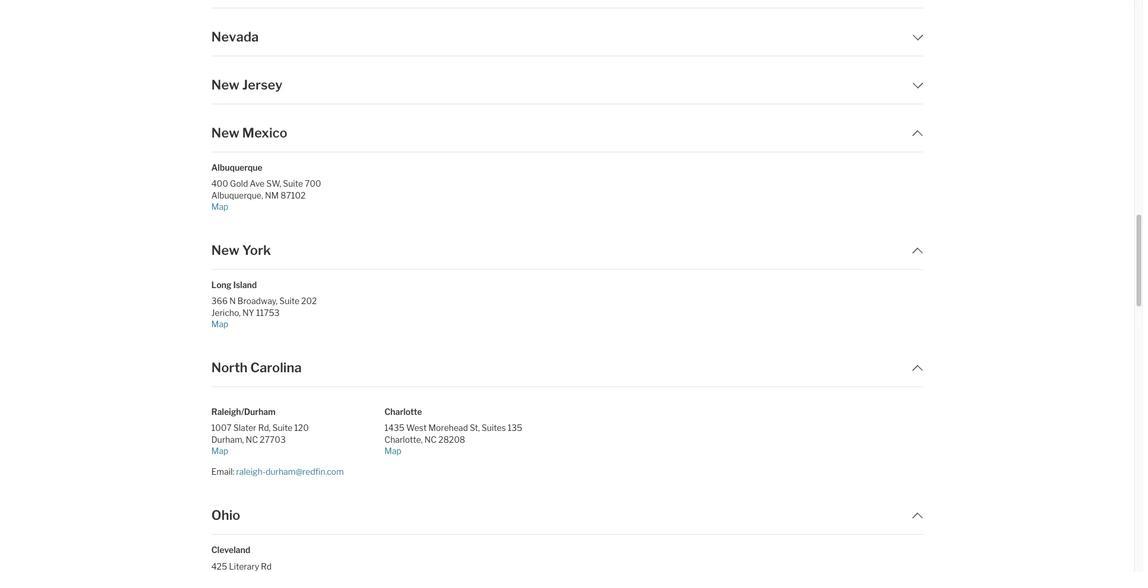 Task type: vqa. For each thing, say whether or not it's contained in the screenshot.
New corresponding to New Jersey
yes



Task type: describe. For each thing, give the bounding box(es) containing it.
1007
[[211, 423, 232, 433]]

nc inside the 1007 slater rd, suite 120 durham, nc 27703 map
[[246, 435, 258, 445]]

email: raleigh-durham@redfin.com
[[211, 467, 344, 477]]

jericho,
[[211, 308, 241, 318]]

durham,
[[211, 435, 244, 445]]

west
[[407, 423, 427, 433]]

albuquerque,
[[211, 190, 263, 200]]

27703
[[260, 435, 286, 445]]

north carolina
[[211, 360, 302, 376]]

map link for new york
[[211, 318, 375, 330]]

400
[[211, 179, 228, 189]]

ny
[[243, 308, 255, 318]]

sw,
[[267, 179, 281, 189]]

north
[[211, 360, 248, 376]]

nevada
[[211, 29, 259, 44]]

366 n broadway, suite 202 jericho, ny 11753 map
[[211, 296, 317, 329]]

rd
[[261, 562, 272, 572]]

ave
[[250, 179, 265, 189]]

map link for new mexico
[[211, 201, 375, 212]]

charlotte,
[[385, 435, 423, 445]]

120
[[294, 423, 309, 433]]

new mexico
[[211, 125, 288, 141]]

425
[[211, 562, 227, 572]]

400 gold ave sw, suite 700 albuquerque, nm 87102 map
[[211, 179, 321, 212]]

rd,
[[258, 423, 271, 433]]

11753
[[256, 308, 280, 318]]

raleigh/durham
[[211, 407, 276, 417]]

map inside '366 n broadway, suite 202 jericho, ny 11753 map'
[[211, 319, 229, 329]]

st,
[[470, 423, 480, 433]]

albuquerque
[[211, 163, 263, 173]]

28208
[[439, 435, 465, 445]]

nm
[[265, 190, 279, 200]]

carolina
[[250, 360, 302, 376]]

87102
[[281, 190, 306, 200]]

long island
[[211, 280, 257, 290]]

durham@redfin.com
[[266, 467, 344, 477]]

425 literary rd
[[211, 562, 272, 572]]

new for new jersey
[[211, 77, 240, 93]]



Task type: locate. For each thing, give the bounding box(es) containing it.
suite inside the 1007 slater rd, suite 120 durham, nc 27703 map
[[273, 423, 293, 433]]

map down albuquerque,
[[211, 202, 229, 212]]

literary
[[229, 562, 259, 572]]

map link down 87102
[[211, 201, 375, 212]]

suite for 120
[[273, 423, 293, 433]]

new for new york
[[211, 243, 240, 258]]

email:
[[211, 467, 235, 477]]

map inside 400 gold ave sw, suite 700 albuquerque, nm 87102 map
[[211, 202, 229, 212]]

mexico
[[242, 125, 288, 141]]

map down charlotte,
[[385, 446, 402, 456]]

0 vertical spatial suite
[[283, 179, 303, 189]]

1 horizontal spatial nc
[[425, 435, 437, 445]]

nc inside 1435 west morehead st, suites 135 charlotte, nc 28208 map
[[425, 435, 437, 445]]

jersey
[[242, 77, 283, 93]]

700
[[305, 179, 321, 189]]

map inside the 1007 slater rd, suite 120 durham, nc 27703 map
[[211, 446, 229, 456]]

1 new from the top
[[211, 77, 240, 93]]

n
[[230, 296, 236, 306]]

long
[[211, 280, 232, 290]]

2 new from the top
[[211, 125, 240, 141]]

suite
[[283, 179, 303, 189], [280, 296, 300, 306], [273, 423, 293, 433]]

366
[[211, 296, 228, 306]]

map link down 11753
[[211, 318, 375, 330]]

new for new mexico
[[211, 125, 240, 141]]

map down jericho,
[[211, 319, 229, 329]]

broadway,
[[238, 296, 278, 306]]

202
[[301, 296, 317, 306]]

island
[[233, 280, 257, 290]]

135
[[508, 423, 523, 433]]

suite up '27703'
[[273, 423, 293, 433]]

new
[[211, 77, 240, 93], [211, 125, 240, 141], [211, 243, 240, 258]]

gold
[[230, 179, 248, 189]]

nc
[[246, 435, 258, 445], [425, 435, 437, 445]]

raleigh-durham@redfin.com link
[[236, 467, 344, 477]]

suite left 202
[[280, 296, 300, 306]]

2 vertical spatial suite
[[273, 423, 293, 433]]

new left the york
[[211, 243, 240, 258]]

nc down slater
[[246, 435, 258, 445]]

1007 slater rd, suite 120 durham, nc 27703 map
[[211, 423, 309, 456]]

0 vertical spatial new
[[211, 77, 240, 93]]

map down durham,
[[211, 446, 229, 456]]

suites
[[482, 423, 506, 433]]

slater
[[234, 423, 257, 433]]

suite inside '366 n broadway, suite 202 jericho, ny 11753 map'
[[280, 296, 300, 306]]

map link for raleigh/durham
[[385, 445, 548, 457]]

2 vertical spatial new
[[211, 243, 240, 258]]

map link down 28208 at the left
[[385, 445, 548, 457]]

charlotte
[[385, 407, 422, 417]]

1 vertical spatial suite
[[280, 296, 300, 306]]

3 new from the top
[[211, 243, 240, 258]]

1435 west morehead st, suites 135 charlotte, nc 28208 map
[[385, 423, 523, 456]]

0 horizontal spatial nc
[[246, 435, 258, 445]]

new up 'albuquerque'
[[211, 125, 240, 141]]

map
[[211, 202, 229, 212], [211, 319, 229, 329], [211, 446, 229, 456], [385, 446, 402, 456]]

nc down west
[[425, 435, 437, 445]]

new york
[[211, 243, 271, 258]]

suite inside 400 gold ave sw, suite 700 albuquerque, nm 87102 map
[[283, 179, 303, 189]]

new left jersey
[[211, 77, 240, 93]]

map inside 1435 west morehead st, suites 135 charlotte, nc 28208 map
[[385, 446, 402, 456]]

york
[[242, 243, 271, 258]]

suite for 202
[[280, 296, 300, 306]]

ohio
[[211, 508, 240, 523]]

cleveland
[[211, 545, 250, 555]]

new jersey
[[211, 77, 283, 93]]

morehead
[[429, 423, 468, 433]]

raleigh-
[[236, 467, 266, 477]]

1435
[[385, 423, 405, 433]]

2 nc from the left
[[425, 435, 437, 445]]

map link up "raleigh-durham@redfin.com" link at the left bottom of page
[[211, 445, 375, 457]]

suite up 87102
[[283, 179, 303, 189]]

map link
[[211, 201, 375, 212], [211, 318, 375, 330], [211, 445, 375, 457], [385, 445, 548, 457]]

1 vertical spatial new
[[211, 125, 240, 141]]

1 nc from the left
[[246, 435, 258, 445]]



